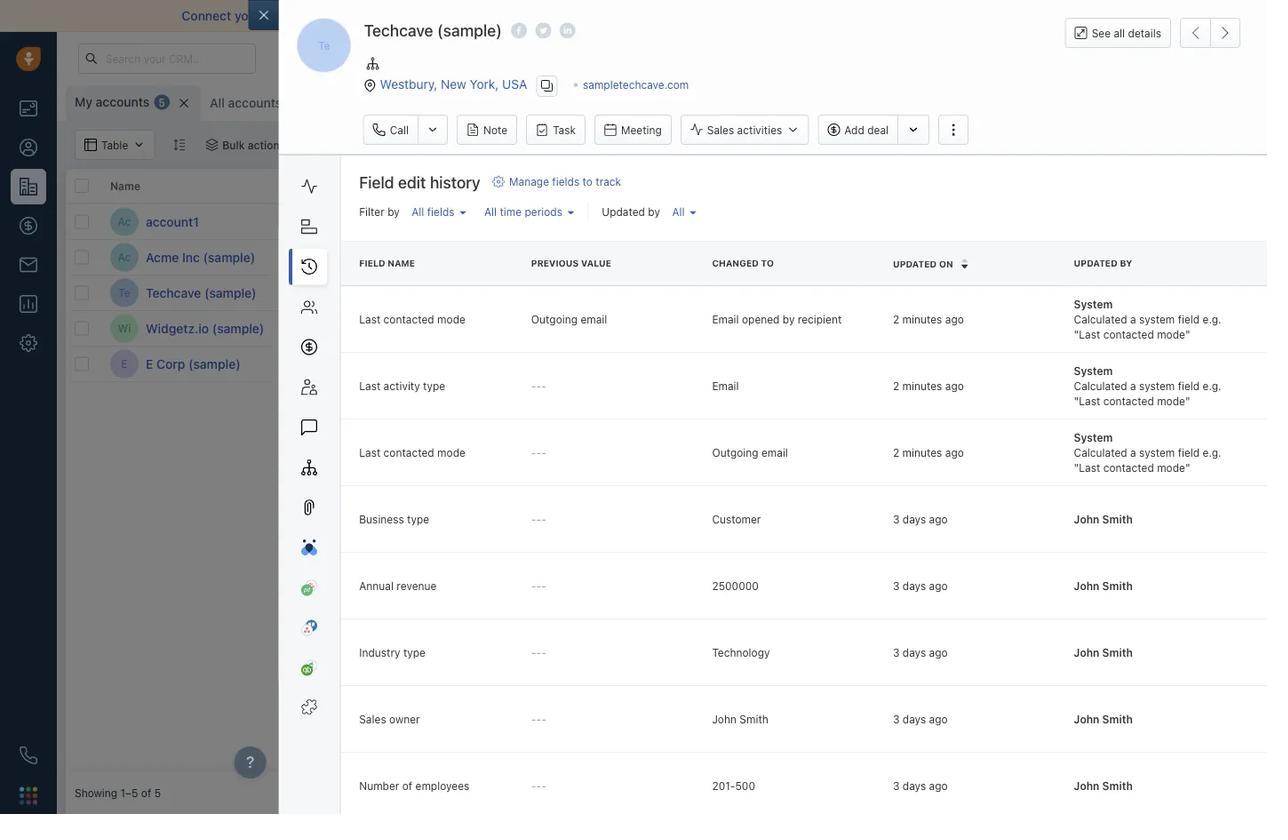 Task type: describe. For each thing, give the bounding box(es) containing it.
contacted for email
[[1103, 394, 1154, 407]]

201-500
[[712, 779, 755, 791]]

1 horizontal spatial techcave
[[364, 20, 433, 40]]

techcave (sample) inside row group
[[146, 285, 256, 300]]

on
[[939, 259, 953, 269]]

add for $ 100
[[884, 251, 904, 263]]

calculated for opened
[[1074, 312, 1127, 325]]

what's new image
[[1138, 53, 1151, 66]]

1 vertical spatial 5
[[154, 786, 161, 799]]

employees
[[415, 779, 469, 791]]

number of employees
[[359, 779, 469, 791]]

days for john smith
[[902, 712, 926, 725]]

freshworks switcher image
[[20, 787, 37, 805]]

my for my accounts 5
[[75, 95, 92, 109]]

industry type
[[359, 646, 425, 658]]

1 horizontal spatial email
[[610, 8, 641, 23]]

task
[[553, 123, 576, 136]]

contacted for email opened by recipient
[[1103, 328, 1154, 340]]

e.g. for email
[[1202, 446, 1221, 458]]

all fields
[[411, 205, 454, 218]]

name
[[387, 258, 415, 268]]

$ 3,200
[[608, 284, 659, 301]]

revenue
[[396, 579, 436, 591]]

1 $ from the top
[[608, 213, 617, 230]]

grid containing $ 0
[[66, 169, 1267, 771]]

container_wx8msf4aqz5i3rn1 image inside 1 filter applied button
[[308, 139, 321, 151]]

accounts for my
[[96, 95, 150, 109]]

j image for $ 0
[[342, 350, 371, 378]]

updated on
[[893, 259, 953, 269]]

--- for sales owner
[[531, 712, 546, 725]]

details
[[1128, 27, 1162, 39]]

my for my territory accounts
[[300, 96, 317, 110]]

$ for bottommost container_wx8msf4aqz5i3rn1 icon
[[608, 248, 617, 265]]

3 for 201-500
[[893, 779, 899, 791]]

deal
[[867, 123, 889, 136]]

system for email
[[1074, 430, 1113, 443]]

field for field edit history
[[359, 172, 394, 191]]

te inside row group
[[118, 287, 130, 299]]

te inside button
[[318, 39, 330, 51]]

last for email
[[359, 312, 380, 325]]

see all details button
[[1065, 18, 1171, 48]]

500
[[735, 779, 755, 791]]

filter by
[[359, 205, 399, 218]]

3 days ago for 2500000
[[893, 579, 947, 591]]

manage
[[509, 175, 549, 188]]

all for all
[[672, 205, 684, 218]]

ago for outgoing email
[[945, 446, 964, 458]]

"last for opened
[[1074, 328, 1100, 340]]

press space to select this row. row containing acme inc (sample)
[[66, 240, 332, 275]]

2-
[[524, 8, 538, 23]]

task for $ 0
[[907, 358, 928, 370]]

territory
[[321, 96, 369, 110]]

a for email
[[1130, 446, 1136, 458]]

mode for outgoing email
[[437, 312, 465, 325]]

linkedin circled image
[[560, 21, 576, 40]]

1 filter applied
[[328, 139, 401, 151]]

⌘ o
[[527, 97, 548, 109]]

showing 1–5 of 5
[[75, 786, 161, 799]]

2 $ 0 from the top
[[608, 355, 629, 372]]

contacted for outgoing email
[[1103, 461, 1154, 473]]

in
[[977, 322, 985, 335]]

related
[[341, 179, 381, 192]]

3 for 2500000
[[893, 579, 899, 591]]

0 horizontal spatial of
[[141, 786, 151, 799]]

acme inc (sample)
[[146, 250, 255, 264]]

sampleacme.com link
[[475, 251, 562, 263]]

my accounts link
[[75, 93, 150, 111]]

ac for acme inc (sample)
[[118, 251, 131, 263]]

+ add task for $ 3,200
[[874, 287, 928, 299]]

sampleacme.com
[[475, 251, 562, 263]]

1 0 from the top
[[620, 213, 629, 230]]

start
[[1007, 8, 1035, 23]]

(sample) right inc
[[203, 250, 255, 264]]

website
[[475, 179, 517, 192]]

edit
[[398, 172, 426, 191]]

2 minutes from the top
[[902, 379, 942, 391]]

system calculated a system field e.g. "last contacted mode" for opened
[[1074, 297, 1221, 340]]

0 horizontal spatial email
[[580, 312, 607, 325]]

previous
[[531, 258, 578, 268]]

showing
[[75, 786, 117, 799]]

calculated for email
[[1074, 446, 1127, 458]]

fields for all
[[427, 205, 454, 218]]

changed to
[[712, 258, 774, 268]]

email for email
[[712, 379, 739, 391]]

a for opened
[[1130, 312, 1136, 325]]

value
[[581, 258, 611, 268]]

all
[[1114, 27, 1125, 39]]

0 horizontal spatial sampletechcave.com link
[[475, 287, 581, 299]]

2 horizontal spatial updated
[[1074, 258, 1117, 268]]

all link
[[667, 201, 701, 222]]

container_wx8msf4aqz5i3rn1 image inside bulk actions button
[[206, 139, 218, 151]]

all fields link
[[407, 201, 471, 222]]

name row
[[66, 169, 332, 204]]

0 vertical spatial type
[[423, 379, 445, 391]]

sales for sales activities
[[707, 123, 734, 136]]

field edit history
[[359, 172, 480, 191]]

5 inside my accounts 5
[[158, 96, 165, 108]]

amount
[[670, 179, 709, 192]]

--- for number of employees
[[531, 779, 546, 791]]

activity
[[383, 379, 420, 391]]

0 horizontal spatial updated
[[601, 205, 645, 218]]

2 last from the top
[[359, 379, 380, 391]]

task for $ 100
[[907, 251, 928, 263]]

inc
[[182, 250, 200, 264]]

system calculated a system field e.g. "last contacted mode" for email
[[1074, 430, 1221, 473]]

ago for john smith
[[929, 712, 947, 725]]

conversations.
[[645, 8, 731, 23]]

sync
[[564, 8, 592, 23]]

2 system calculated a system field e.g. "last contacted mode" from the top
[[1074, 364, 1221, 407]]

2 system from the top
[[1074, 364, 1113, 376]]

⌘
[[527, 97, 537, 109]]

westbury,
[[380, 77, 437, 92]]

wi
[[118, 322, 131, 335]]

last activity type
[[359, 379, 445, 391]]

3 cell from the left
[[999, 204, 1132, 239]]

Search your CRM... text field
[[78, 44, 256, 74]]

ago for technology
[[929, 646, 947, 658]]

account1 link
[[146, 213, 199, 231]]

techcave (sample) link
[[146, 284, 256, 302]]

1 horizontal spatial updated
[[893, 259, 936, 269]]

previous value
[[531, 258, 611, 268]]

have
[[961, 8, 989, 23]]

sampletechcave.com inside row group
[[475, 287, 581, 299]]

2 2 minutes ago from the top
[[893, 379, 964, 391]]

number
[[359, 779, 399, 791]]

call link
[[363, 115, 418, 145]]

open
[[608, 179, 636, 192]]

bulk actions button
[[194, 130, 297, 160]]

1 cell from the left
[[732, 204, 866, 239]]

scratch.
[[1069, 8, 1117, 23]]

acme
[[146, 250, 179, 264]]

connect your mailbox to improve deliverability and enable 2-way sync of email conversations.
[[182, 8, 731, 23]]

2 minutes ago for email
[[893, 446, 964, 458]]

add for $ 3,200
[[884, 287, 904, 299]]

--- for last activity type
[[531, 379, 546, 391]]

your
[[235, 8, 261, 23]]

business type
[[359, 512, 429, 525]]

business
[[359, 512, 404, 525]]

2 system from the top
[[1139, 379, 1175, 391]]

filter
[[336, 139, 360, 151]]

note button
[[457, 115, 517, 145]]

2 cell from the left
[[866, 204, 999, 239]]

dialog containing techcave (sample)
[[249, 0, 1267, 814]]

3 for technology
[[893, 646, 899, 658]]

19266520001 link
[[1141, 283, 1211, 302]]

1 $ 0 from the top
[[608, 213, 629, 230]]

enable
[[482, 8, 521, 23]]

(sample) up widgetz.io (sample)
[[204, 285, 256, 300]]

press space to select this row. row containing $ 5,600
[[332, 311, 1267, 347]]

3 days ago for john smith
[[893, 712, 947, 725]]

time
[[499, 205, 521, 218]]

1
[[328, 139, 333, 151]]

last for outgoing
[[359, 446, 380, 458]]

changed
[[712, 258, 758, 268]]

last contacted mode for ---
[[359, 446, 465, 458]]

call button
[[363, 115, 418, 145]]

westbury, new york, usa link
[[380, 77, 527, 92]]

ago for 2500000
[[929, 579, 947, 591]]

phone image
[[20, 746, 37, 764]]

days for 201-500
[[902, 779, 926, 791]]

corp
[[156, 356, 185, 371]]

2 e.g. from the top
[[1202, 379, 1221, 391]]

all for all accounts
[[210, 96, 225, 110]]

send email image
[[1091, 51, 1104, 66]]

2 for email opened by recipient
[[893, 312, 899, 325]]

field name
[[359, 258, 415, 268]]

e corp (sample) link
[[146, 355, 241, 373]]

york,
[[470, 77, 499, 92]]

$ for container_wx8msf4aqz5i3rn1 image associated with $ 3,200
[[608, 284, 617, 301]]

(sample) down the widgetz.io (sample) link
[[188, 356, 241, 371]]

meeting
[[621, 123, 662, 136]]

sales for sales owner
[[359, 712, 386, 725]]

5,600
[[620, 320, 659, 336]]

3 days ago for technology
[[893, 646, 947, 658]]

ago for email opened by recipient
[[945, 312, 964, 325]]

1 vertical spatial techcave
[[146, 285, 201, 300]]

field for field name
[[359, 258, 385, 268]]

email for email opened by recipient
[[712, 312, 739, 325]]

container_wx8msf4aqz5i3rn1 image for $ 3,200
[[746, 287, 758, 299]]

ago for email
[[945, 379, 964, 391]]

te button
[[297, 18, 352, 73]]



Task type: locate. For each thing, give the bounding box(es) containing it.
1 vertical spatial field
[[1178, 379, 1199, 391]]

1 vertical spatial mode"
[[1157, 394, 1190, 407]]

e left corp
[[146, 356, 153, 371]]

system
[[1139, 312, 1175, 325], [1139, 379, 1175, 391], [1139, 446, 1175, 458]]

press space to select this row. row containing $ 100
[[332, 240, 1267, 275]]

owner
[[389, 712, 420, 725]]

7 --- from the top
[[531, 779, 546, 791]]

container_wx8msf4aqz5i3rn1 image for $ 5,600
[[746, 322, 758, 335]]

0 horizontal spatial e
[[121, 358, 128, 370]]

phone element
[[11, 738, 46, 773]]

connect your mailbox link
[[182, 8, 313, 23]]

0 vertical spatial ac
[[118, 215, 131, 228]]

(sample) inside dialog
[[437, 20, 502, 40]]

2 vertical spatial calculated
[[1074, 446, 1127, 458]]

$ 0 down $ 5,600
[[608, 355, 629, 372]]

0 horizontal spatial te
[[118, 287, 130, 299]]

name
[[110, 179, 140, 192]]

techcave up westbury, in the top left of the page
[[364, 20, 433, 40]]

mode for ---
[[437, 446, 465, 458]]

row group containing account1
[[66, 204, 332, 382]]

field left name
[[359, 258, 385, 268]]

all accounts button
[[201, 85, 291, 121], [210, 96, 282, 110]]

fields down history
[[427, 205, 454, 218]]

$ down $ 5,600
[[608, 355, 617, 372]]

sampletechcave.com
[[583, 79, 689, 91], [475, 287, 581, 299]]

2 vertical spatial a
[[1130, 446, 1136, 458]]

email opened by recipient
[[712, 312, 841, 325]]

field up filter by
[[359, 172, 394, 191]]

don't
[[927, 8, 958, 23]]

2 0 from the top
[[620, 355, 629, 372]]

container_wx8msf4aqz5i3rn1 image
[[206, 139, 218, 151], [746, 251, 758, 263]]

+
[[475, 215, 481, 228], [1008, 251, 1014, 263], [874, 251, 881, 263], [1008, 287, 1014, 299], [874, 287, 881, 299], [1008, 322, 1014, 335], [1141, 356, 1148, 368], [475, 358, 481, 370], [1008, 358, 1014, 370], [874, 358, 881, 370]]

container_wx8msf4aqz5i3rn1 image left 1
[[308, 139, 321, 151]]

---
[[531, 379, 546, 391], [531, 446, 546, 458], [531, 512, 546, 525], [531, 579, 546, 591], [531, 646, 546, 658], [531, 712, 546, 725], [531, 779, 546, 791]]

container_wx8msf4aqz5i3rn1 image up opened at the top right of page
[[746, 287, 758, 299]]

3 a from the top
[[1130, 446, 1136, 458]]

0 vertical spatial minutes
[[902, 312, 942, 325]]

field
[[1178, 312, 1199, 325], [1178, 379, 1199, 391], [1178, 446, 1199, 458]]

2 + add task from the top
[[874, 287, 928, 299]]

2 --- from the top
[[531, 446, 546, 458]]

1 calculated from the top
[[1074, 312, 1127, 325]]

2 horizontal spatial of
[[595, 8, 607, 23]]

0 horizontal spatial sampletechcave.com
[[475, 287, 581, 299]]

contacts
[[384, 179, 430, 192]]

my territory accounts button up "1 filter applied"
[[291, 85, 433, 121]]

3 $ from the top
[[608, 284, 617, 301]]

1 field from the top
[[1178, 312, 1199, 325]]

calculated
[[1074, 312, 1127, 325], [1074, 379, 1127, 391], [1074, 446, 1127, 458]]

task button
[[526, 115, 586, 145]]

e for e
[[121, 358, 128, 370]]

0 vertical spatial mode"
[[1157, 328, 1190, 340]]

te down 'improve'
[[318, 39, 330, 51]]

outgoing up customer
[[712, 446, 758, 458]]

1 system from the top
[[1074, 297, 1113, 310]]

1 vertical spatial sampletechcave.com
[[475, 287, 581, 299]]

1 horizontal spatial container_wx8msf4aqz5i3rn1 image
[[746, 251, 758, 263]]

0 vertical spatial techcave
[[364, 20, 433, 40]]

100
[[620, 248, 645, 265]]

0 vertical spatial outgoing email
[[531, 312, 607, 325]]

1 vertical spatial task
[[907, 287, 928, 299]]

system for opened
[[1139, 312, 1175, 325]]

e down wi
[[121, 358, 128, 370]]

3 "last from the top
[[1074, 461, 1100, 473]]

0 horizontal spatial outgoing email
[[531, 312, 607, 325]]

techcave (sample) down acme inc (sample) link
[[146, 285, 256, 300]]

19266520001
[[1141, 285, 1211, 297]]

0 horizontal spatial updated by
[[601, 205, 660, 218]]

ac down name
[[118, 215, 131, 228]]

track
[[595, 175, 621, 188]]

1 last contacted mode from the top
[[359, 312, 465, 325]]

1 row group from the left
[[66, 204, 332, 382]]

twitter circled image
[[535, 21, 551, 40]]

techcave (sample) inside dialog
[[364, 20, 502, 40]]

field for email
[[1178, 446, 1199, 458]]

outgoing email down previous value
[[531, 312, 607, 325]]

5 --- from the top
[[531, 646, 546, 658]]

(sample) down techcave (sample) link
[[212, 321, 264, 335]]

$ 0 down "open"
[[608, 213, 629, 230]]

j image up last activity type
[[342, 350, 371, 378]]

0 vertical spatial + add task
[[874, 251, 928, 263]]

container_wx8msf4aqz5i3rn1 image down changed to
[[746, 322, 758, 335]]

annual
[[359, 579, 393, 591]]

4 3 days ago from the top
[[893, 712, 947, 725]]

3 calculated from the top
[[1074, 446, 1127, 458]]

techcave (sample) up westbury, new york, usa link
[[364, 20, 502, 40]]

accounts down westbury, in the top left of the page
[[372, 96, 426, 110]]

of right 1–5
[[141, 786, 151, 799]]

3,200
[[620, 284, 659, 301]]

1 horizontal spatial outgoing
[[712, 446, 758, 458]]

5 $ from the top
[[608, 355, 617, 372]]

2 email from the top
[[712, 379, 739, 391]]

1 vertical spatial $ 0
[[608, 355, 629, 372]]

press space to select this row. row containing e corp (sample)
[[66, 347, 332, 382]]

container_wx8msf4aqz5i3rn1 image up opened at the top right of page
[[746, 251, 758, 263]]

sales activities
[[707, 123, 782, 136]]

$ 5,600
[[608, 320, 659, 336]]

john
[[762, 251, 787, 263], [762, 287, 787, 299], [762, 322, 787, 335], [762, 358, 787, 370], [1074, 512, 1099, 525], [1074, 579, 1099, 591], [1074, 646, 1099, 658], [712, 712, 736, 725], [1074, 712, 1099, 725], [1074, 779, 1099, 791]]

press space to select this row. row containing account1
[[66, 204, 332, 240]]

ac
[[118, 215, 131, 228], [118, 251, 131, 263]]

mode" for email
[[1157, 461, 1190, 473]]

type right activity
[[423, 379, 445, 391]]

3 system from the top
[[1139, 446, 1175, 458]]

opened
[[742, 312, 779, 325]]

my territory accounts button up call button
[[300, 96, 426, 110]]

1 horizontal spatial fields
[[552, 175, 579, 188]]

$ left the 3,200
[[608, 284, 617, 301]]

1 filter applied button
[[297, 130, 413, 160]]

0 horizontal spatial outgoing
[[531, 312, 577, 325]]

0 vertical spatial 0
[[620, 213, 629, 230]]

last contacted mode for outgoing email
[[359, 312, 465, 325]]

outgoing
[[531, 312, 577, 325], [712, 446, 758, 458]]

3 e.g. from the top
[[1202, 446, 1221, 458]]

cell
[[732, 204, 866, 239], [866, 204, 999, 239], [999, 204, 1132, 239], [1132, 204, 1265, 239]]

e corp (sample)
[[146, 356, 241, 371]]

type right business on the left bottom of the page
[[407, 512, 429, 525]]

1 horizontal spatial of
[[402, 779, 412, 791]]

e for e corp (sample)
[[146, 356, 153, 371]]

of right sync
[[595, 8, 607, 23]]

grid
[[66, 169, 1267, 771]]

0 horizontal spatial techcave
[[146, 285, 201, 300]]

days for 2500000
[[902, 579, 926, 591]]

press space to select this row. row containing techcave (sample)
[[66, 275, 332, 311]]

0 horizontal spatial sales
[[359, 712, 386, 725]]

1 --- from the top
[[531, 379, 546, 391]]

2 horizontal spatial accounts
[[372, 96, 426, 110]]

1 vertical spatial 0
[[620, 355, 629, 372]]

1 2 minutes ago from the top
[[893, 312, 964, 325]]

days inside row group
[[998, 322, 1021, 335]]

minutes for email
[[902, 446, 942, 458]]

techcave (sample)
[[364, 20, 502, 40], [146, 285, 256, 300]]

+ add task for $ 0
[[874, 358, 928, 370]]

accounts inside button
[[372, 96, 426, 110]]

type for industry type
[[403, 646, 425, 658]]

system for email
[[1139, 446, 1175, 458]]

3 + add task from the top
[[874, 358, 928, 370]]

fields right manage
[[552, 175, 579, 188]]

related contacts
[[341, 179, 430, 192]]

1 vertical spatial system
[[1139, 379, 1175, 391]]

0
[[620, 213, 629, 230], [620, 355, 629, 372]]

2 row group from the left
[[332, 204, 1267, 382]]

bulk
[[222, 139, 245, 151]]

bulk actions
[[222, 139, 285, 151]]

0 vertical spatial a
[[1130, 312, 1136, 325]]

1 vertical spatial system calculated a system field e.g. "last contacted mode"
[[1074, 364, 1221, 407]]

2 last contacted mode from the top
[[359, 446, 465, 458]]

2 "last from the top
[[1074, 394, 1100, 407]]

sales left activities on the right of page
[[707, 123, 734, 136]]

meeting button
[[594, 115, 672, 145]]

2 minutes ago for opened
[[893, 312, 964, 325]]

all
[[210, 96, 225, 110], [672, 205, 684, 218], [411, 205, 424, 218], [484, 205, 496, 218]]

add for $ 0
[[884, 358, 904, 370]]

ago for 201-500
[[929, 779, 947, 791]]

last contacted mode down last activity type
[[359, 446, 465, 458]]

all for all time periods
[[484, 205, 496, 218]]

1 vertical spatial "last
[[1074, 394, 1100, 407]]

sampletechcave.com link down 'sampleacme.com'
[[475, 287, 581, 299]]

1 horizontal spatial my
[[300, 96, 317, 110]]

2 vertical spatial system calculated a system field e.g. "last contacted mode"
[[1074, 430, 1221, 473]]

0 up $ 100
[[620, 213, 629, 230]]

5 down search your crm... text field
[[158, 96, 165, 108]]

4 $ from the top
[[608, 320, 617, 336]]

row group containing $ 0
[[332, 204, 1267, 382]]

1 j image from the top
[[342, 314, 371, 343]]

system calculated a system field e.g. "last contacted mode"
[[1074, 297, 1221, 340], [1074, 364, 1221, 407], [1074, 430, 1221, 473]]

ago for customer
[[929, 512, 947, 525]]

manage fields to track
[[509, 175, 621, 188]]

2 mode" from the top
[[1157, 394, 1190, 407]]

accounts for all
[[228, 96, 282, 110]]

2 mode from the top
[[437, 446, 465, 458]]

1–5
[[120, 786, 138, 799]]

2 calculated from the top
[[1074, 379, 1127, 391]]

minutes
[[902, 312, 942, 325], [902, 379, 942, 391], [902, 446, 942, 458]]

days
[[998, 322, 1021, 335], [902, 512, 926, 525], [902, 579, 926, 591], [902, 646, 926, 658], [902, 712, 926, 725], [902, 779, 926, 791]]

outgoing email
[[531, 312, 607, 325], [712, 446, 788, 458]]

3 task from the top
[[907, 358, 928, 370]]

$ down "open"
[[608, 213, 617, 230]]

0 vertical spatial calculated
[[1074, 312, 1127, 325]]

system
[[1074, 297, 1113, 310], [1074, 364, 1113, 376], [1074, 430, 1113, 443]]

0 vertical spatial mode
[[437, 312, 465, 325]]

press space to select this row. row containing $ 3,200
[[332, 275, 1267, 311]]

a
[[1130, 312, 1136, 325], [1130, 379, 1136, 391], [1130, 446, 1136, 458]]

due in 2 days
[[955, 322, 1021, 335]]

sampletechcave.com down 'sampleacme.com'
[[475, 287, 581, 299]]

2 vertical spatial email
[[761, 446, 788, 458]]

0 vertical spatial techcave (sample)
[[364, 20, 502, 40]]

1 vertical spatial system
[[1074, 364, 1113, 376]]

techcave up widgetz.io
[[146, 285, 201, 300]]

2
[[893, 312, 899, 325], [988, 322, 995, 335], [893, 379, 899, 391], [893, 446, 899, 458]]

1 + add task from the top
[[874, 251, 928, 263]]

1 field from the top
[[359, 172, 394, 191]]

contacted
[[383, 312, 434, 325], [1103, 328, 1154, 340], [1103, 394, 1154, 407], [383, 446, 434, 458], [1103, 461, 1154, 473]]

te up wi
[[118, 287, 130, 299]]

accounts down search your crm... text field
[[96, 95, 150, 109]]

container_wx8msf4aqz5i3rn1 image
[[308, 139, 321, 151], [746, 287, 758, 299], [746, 322, 758, 335]]

filter
[[359, 205, 384, 218]]

see
[[1092, 27, 1111, 39]]

mode"
[[1157, 328, 1190, 340], [1157, 394, 1190, 407], [1157, 461, 1190, 473]]

usa
[[502, 77, 527, 92]]

0 vertical spatial last contacted mode
[[359, 312, 465, 325]]

email down email opened by recipient at the right top
[[712, 379, 739, 391]]

1 horizontal spatial techcave (sample)
[[364, 20, 502, 40]]

6 --- from the top
[[531, 712, 546, 725]]

0 vertical spatial system
[[1139, 312, 1175, 325]]

1 vertical spatial container_wx8msf4aqz5i3rn1 image
[[746, 251, 758, 263]]

1 vertical spatial last contacted mode
[[359, 446, 465, 458]]

last contacted mode down name
[[359, 312, 465, 325]]

1 vertical spatial email
[[580, 312, 607, 325]]

1 vertical spatial sampletechcave.com link
[[475, 287, 581, 299]]

1 vertical spatial container_wx8msf4aqz5i3rn1 image
[[746, 287, 758, 299]]

te
[[318, 39, 330, 51], [118, 287, 130, 299]]

2 $ from the top
[[608, 248, 617, 265]]

--- for industry type
[[531, 646, 546, 658]]

+ add task for $ 100
[[874, 251, 928, 263]]

1 3 days ago from the top
[[893, 512, 947, 525]]

e.g. for opened
[[1202, 312, 1221, 325]]

1 horizontal spatial sampletechcave.com
[[583, 79, 689, 91]]

email left opened at the top right of page
[[712, 312, 739, 325]]

1 "last from the top
[[1074, 328, 1100, 340]]

add inside add deal button
[[845, 123, 864, 136]]

all left "time"
[[484, 205, 496, 218]]

2 vertical spatial task
[[907, 358, 928, 370]]

technology
[[712, 646, 770, 658]]

all time periods
[[484, 205, 562, 218]]

minutes for opened
[[902, 312, 942, 325]]

from
[[1038, 8, 1066, 23]]

$ left 100
[[608, 248, 617, 265]]

0 vertical spatial sampletechcave.com
[[583, 79, 689, 91]]

1 system calculated a system field e.g. "last contacted mode" from the top
[[1074, 297, 1221, 340]]

0 vertical spatial 2 minutes ago
[[893, 312, 964, 325]]

mode down last activity type
[[437, 446, 465, 458]]

all time periods button
[[479, 200, 578, 223]]

sampletechcave.com inside dialog
[[583, 79, 689, 91]]

2 vertical spatial 2 minutes ago
[[893, 446, 964, 458]]

techcave
[[364, 20, 433, 40], [146, 285, 201, 300]]

1 vertical spatial type
[[407, 512, 429, 525]]

3 last from the top
[[359, 446, 380, 458]]

1 horizontal spatial sampletechcave.com link
[[583, 79, 689, 91]]

1 vertical spatial fields
[[427, 205, 454, 218]]

2 vertical spatial system
[[1139, 446, 1175, 458]]

1 vertical spatial a
[[1130, 379, 1136, 391]]

l image
[[342, 243, 371, 271]]

row group
[[66, 204, 332, 382], [332, 204, 1267, 382]]

container_wx8msf4aqz5i3rn1 image left bulk
[[206, 139, 218, 151]]

mode
[[437, 312, 465, 325], [437, 446, 465, 458]]

1 vertical spatial 2 minutes ago
[[893, 379, 964, 391]]

accounts
[[96, 95, 150, 109], [228, 96, 282, 110], [372, 96, 426, 110]]

5 3 days ago from the top
[[893, 779, 947, 791]]

4 --- from the top
[[531, 579, 546, 591]]

2 field from the top
[[359, 258, 385, 268]]

ac left acme
[[118, 251, 131, 263]]

activities
[[737, 123, 782, 136]]

field for opened
[[1178, 312, 1199, 325]]

all for all fields
[[411, 205, 424, 218]]

mode up last activity type
[[437, 312, 465, 325]]

3 field from the top
[[1178, 446, 1199, 458]]

1 system from the top
[[1139, 312, 1175, 325]]

press space to select this row. row containing widgetz.io (sample)
[[66, 311, 332, 347]]

2 for outgoing email
[[893, 446, 899, 458]]

1 vertical spatial te
[[118, 287, 130, 299]]

2 a from the top
[[1130, 379, 1136, 391]]

0 horizontal spatial container_wx8msf4aqz5i3rn1 image
[[206, 139, 218, 151]]

--- for annual revenue
[[531, 579, 546, 591]]

1 horizontal spatial updated by
[[1074, 258, 1132, 268]]

j image
[[342, 314, 371, 343], [342, 350, 371, 378]]

2 3 days ago from the top
[[893, 579, 947, 591]]

ac for account1
[[118, 215, 131, 228]]

all down amount
[[672, 205, 684, 218]]

4 cell from the left
[[1132, 204, 1265, 239]]

e
[[146, 356, 153, 371], [121, 358, 128, 370]]

2 ac from the top
[[118, 251, 131, 263]]

days for customer
[[902, 512, 926, 525]]

0 vertical spatial "last
[[1074, 328, 1100, 340]]

sampletechcave.com link up meeting button
[[583, 79, 689, 91]]

3 3 days ago from the top
[[893, 646, 947, 658]]

type right industry
[[403, 646, 425, 658]]

0 horizontal spatial techcave (sample)
[[146, 285, 256, 300]]

1 vertical spatial outgoing
[[712, 446, 758, 458]]

and
[[457, 8, 479, 23]]

1 vertical spatial minutes
[[902, 379, 942, 391]]

2 vertical spatial "last
[[1074, 461, 1100, 473]]

1 vertical spatial updated by
[[1074, 258, 1132, 268]]

0 vertical spatial email
[[712, 312, 739, 325]]

account1
[[146, 214, 199, 229]]

1 email from the top
[[712, 312, 739, 325]]

days for technology
[[902, 646, 926, 658]]

1 horizontal spatial sales
[[707, 123, 734, 136]]

-
[[531, 379, 536, 391], [536, 379, 541, 391], [541, 379, 546, 391], [531, 446, 536, 458], [536, 446, 541, 458], [541, 446, 546, 458], [531, 512, 536, 525], [536, 512, 541, 525], [541, 512, 546, 525], [531, 579, 536, 591], [536, 579, 541, 591], [541, 579, 546, 591], [531, 646, 536, 658], [536, 646, 541, 658], [541, 646, 546, 658], [531, 712, 536, 725], [536, 712, 541, 725], [541, 712, 546, 725], [531, 779, 536, 791], [536, 779, 541, 791], [541, 779, 546, 791]]

5 right 1–5
[[154, 786, 161, 799]]

s image
[[342, 279, 371, 307]]

3 system from the top
[[1074, 430, 1113, 443]]

so you don't have to start from scratch.
[[885, 8, 1117, 23]]

2 vertical spatial minutes
[[902, 446, 942, 458]]

1 mode from the top
[[437, 312, 465, 325]]

last up business on the left bottom of the page
[[359, 446, 380, 458]]

2 horizontal spatial email
[[761, 446, 788, 458]]

0 vertical spatial outgoing
[[531, 312, 577, 325]]

sales left the owner
[[359, 712, 386, 725]]

2 vertical spatial container_wx8msf4aqz5i3rn1 image
[[746, 322, 758, 335]]

2 for email
[[893, 379, 899, 391]]

2 task from the top
[[907, 287, 928, 299]]

task for $ 3,200
[[907, 287, 928, 299]]

history
[[430, 172, 480, 191]]

2 vertical spatial mode"
[[1157, 461, 1190, 473]]

0 vertical spatial last
[[359, 312, 380, 325]]

all inside button
[[484, 205, 496, 218]]

2 j image from the top
[[342, 350, 371, 378]]

3 2 minutes ago from the top
[[893, 446, 964, 458]]

sales
[[707, 123, 734, 136], [359, 712, 386, 725]]

3 --- from the top
[[531, 512, 546, 525]]

0 vertical spatial email
[[610, 8, 641, 23]]

3 days ago for customer
[[893, 512, 947, 525]]

1 horizontal spatial e
[[146, 356, 153, 371]]

press space to select this row. row
[[66, 204, 332, 240], [332, 204, 1267, 240], [66, 240, 332, 275], [332, 240, 1267, 275], [66, 275, 332, 311], [332, 275, 1267, 311], [66, 311, 332, 347], [332, 311, 1267, 347], [66, 347, 332, 382], [332, 347, 1267, 382]]

open deals amount
[[608, 179, 709, 192]]

task
[[907, 251, 928, 263], [907, 287, 928, 299], [907, 358, 928, 370]]

1 e.g. from the top
[[1202, 312, 1221, 325]]

1 task from the top
[[907, 251, 928, 263]]

all accounts
[[210, 96, 282, 110]]

2 field from the top
[[1178, 379, 1199, 391]]

2 vertical spatial e.g.
[[1202, 446, 1221, 458]]

"last for email
[[1074, 461, 1100, 473]]

last down s icon
[[359, 312, 380, 325]]

0 vertical spatial sampletechcave.com link
[[583, 79, 689, 91]]

mode" for opened
[[1157, 328, 1190, 340]]

j image for $ 5,600
[[342, 314, 371, 343]]

sampletechcave.com up meeting button
[[583, 79, 689, 91]]

0 down $ 5,600
[[620, 355, 629, 372]]

(sample) left facebook circled icon on the top
[[437, 20, 502, 40]]

3 days ago for 201-500
[[893, 779, 947, 791]]

1 minutes from the top
[[902, 312, 942, 325]]

1 vertical spatial last
[[359, 379, 380, 391]]

note
[[483, 123, 508, 136]]

--- for business type
[[531, 512, 546, 525]]

3 system calculated a system field e.g. "last contacted mode" from the top
[[1074, 430, 1221, 473]]

all down contacts
[[411, 205, 424, 218]]

to
[[313, 8, 325, 23], [992, 8, 1004, 23], [582, 175, 592, 188], [512, 215, 522, 228], [1045, 251, 1055, 263], [761, 258, 774, 268], [1045, 287, 1055, 299], [1045, 322, 1055, 335], [1179, 356, 1189, 368], [512, 358, 522, 370], [1045, 358, 1055, 370]]

5036153947 link
[[1141, 319, 1206, 338]]

0 vertical spatial te
[[318, 39, 330, 51]]

1 vertical spatial + add task
[[874, 287, 928, 299]]

"last
[[1074, 328, 1100, 340], [1074, 394, 1100, 407], [1074, 461, 1100, 473]]

connect
[[182, 8, 231, 23]]

2500000
[[712, 579, 758, 591]]

1 a from the top
[[1130, 312, 1136, 325]]

0 vertical spatial updated by
[[601, 205, 660, 218]]

3 for john smith
[[893, 712, 899, 725]]

applied
[[363, 139, 401, 151]]

1 vertical spatial outgoing email
[[712, 446, 788, 458]]

1 mode" from the top
[[1157, 328, 1190, 340]]

1 vertical spatial j image
[[342, 350, 371, 378]]

dialog
[[249, 0, 1267, 814]]

ago
[[945, 312, 964, 325], [945, 379, 964, 391], [945, 446, 964, 458], [929, 512, 947, 525], [929, 579, 947, 591], [929, 646, 947, 658], [929, 712, 947, 725], [929, 779, 947, 791]]

1 horizontal spatial accounts
[[228, 96, 282, 110]]

0 horizontal spatial my
[[75, 95, 92, 109]]

type for business type
[[407, 512, 429, 525]]

see all details
[[1092, 27, 1162, 39]]

+ click to add
[[475, 215, 544, 228], [1008, 251, 1077, 263], [1008, 287, 1077, 299], [1008, 322, 1077, 335], [1141, 356, 1211, 368], [475, 358, 544, 370], [1008, 358, 1077, 370]]

j image down s icon
[[342, 314, 371, 343]]

0 vertical spatial 5
[[158, 96, 165, 108]]

0 horizontal spatial fields
[[427, 205, 454, 218]]

widgetz.io
[[146, 321, 209, 335]]

3 inside button
[[462, 97, 469, 109]]

facebook circled image
[[511, 21, 527, 40]]

3 minutes from the top
[[902, 446, 942, 458]]

--- for last contacted mode
[[531, 446, 546, 458]]

3 mode" from the top
[[1157, 461, 1190, 473]]

of inside dialog
[[402, 779, 412, 791]]

1 vertical spatial techcave (sample)
[[146, 285, 256, 300]]

0 vertical spatial j image
[[342, 314, 371, 343]]

all up bulk
[[210, 96, 225, 110]]

1 ac from the top
[[118, 215, 131, 228]]

fields for manage
[[552, 175, 579, 188]]

$ for $ 5,600 container_wx8msf4aqz5i3rn1 image
[[608, 320, 617, 336]]

outgoing email up customer
[[712, 446, 788, 458]]

0 vertical spatial system calculated a system field e.g. "last contacted mode"
[[1074, 297, 1221, 340]]

1 last from the top
[[359, 312, 380, 325]]

outgoing down previous
[[531, 312, 577, 325]]

email
[[712, 312, 739, 325], [712, 379, 739, 391]]

system for opened
[[1074, 297, 1113, 310]]

accounts up bulk actions
[[228, 96, 282, 110]]

$ left "5,600"
[[608, 320, 617, 336]]

3 for customer
[[893, 512, 899, 525]]

deliverability
[[378, 8, 453, 23]]

of right number
[[402, 779, 412, 791]]

last left activity
[[359, 379, 380, 391]]

0 vertical spatial container_wx8msf4aqz5i3rn1 image
[[308, 139, 321, 151]]



Task type: vqa. For each thing, say whether or not it's contained in the screenshot.
'track'
yes



